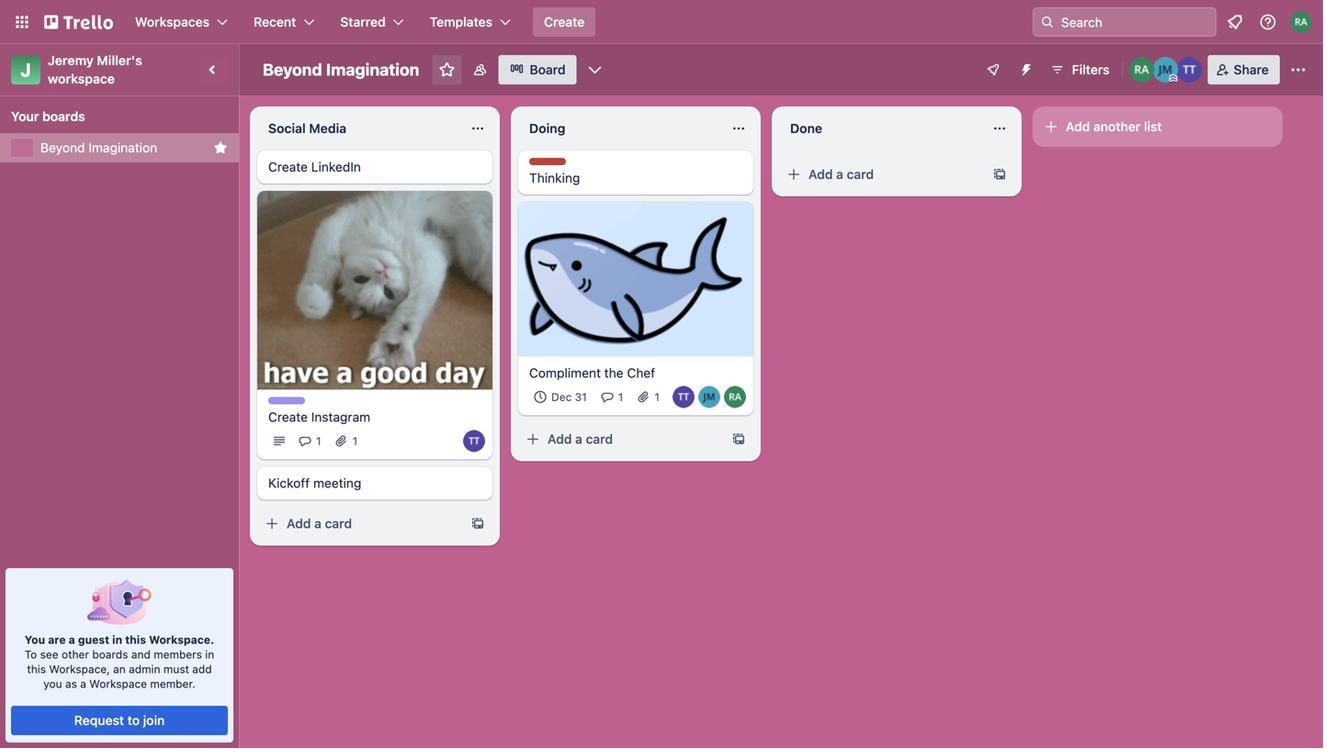 Task type: vqa. For each thing, say whether or not it's contained in the screenshot.
left Terry Turtle (terryturtle) image
yes



Task type: describe. For each thing, give the bounding box(es) containing it.
an
[[113, 663, 126, 676]]

media
[[309, 121, 347, 136]]

list
[[1144, 119, 1162, 134]]

workspace.
[[149, 634, 214, 647]]

0 horizontal spatial in
[[112, 634, 122, 647]]

create for create
[[544, 14, 584, 29]]

open information menu image
[[1259, 13, 1277, 31]]

meeting
[[313, 476, 361, 491]]

create instagram link
[[268, 408, 481, 427]]

workspace visible image
[[473, 62, 487, 77]]

templates
[[430, 14, 492, 29]]

workspace,
[[49, 663, 110, 676]]

board link
[[498, 55, 577, 85]]

the
[[604, 366, 623, 381]]

compliment the chef link
[[529, 364, 742, 383]]

filters
[[1072, 62, 1110, 77]]

add a card button for social media
[[257, 509, 463, 539]]

add
[[192, 663, 212, 676]]

ruby anderson (rubyanderson7) image
[[1129, 57, 1155, 83]]

add another list
[[1066, 119, 1162, 134]]

share
[[1234, 62, 1269, 77]]

1 down create instagram
[[316, 435, 321, 448]]

automation image
[[1011, 55, 1037, 81]]

compliment
[[529, 366, 601, 381]]

31
[[575, 391, 587, 404]]

create for create linkedin
[[268, 159, 308, 175]]

done
[[790, 121, 822, 136]]

are
[[48, 634, 66, 647]]

0 vertical spatial add a card
[[809, 167, 874, 182]]

dec 31
[[551, 391, 587, 404]]

must
[[163, 663, 189, 676]]

workspace navigation collapse icon image
[[200, 57, 226, 83]]

compliment the chef
[[529, 366, 655, 381]]

1 horizontal spatial in
[[205, 649, 214, 662]]

jeremy
[[48, 53, 94, 68]]

a for add a card button corresponding to doing
[[575, 432, 582, 447]]

card for social media
[[325, 516, 352, 531]]

color: bold red, title: "thoughts" element
[[529, 158, 580, 172]]

kickoff meeting
[[268, 476, 361, 491]]

linkedin
[[311, 159, 361, 175]]

primary element
[[0, 0, 1323, 44]]

0 notifications image
[[1224, 11, 1246, 33]]

workspace
[[89, 678, 147, 691]]

2 horizontal spatial card
[[847, 167, 874, 182]]

workspaces button
[[124, 7, 239, 37]]

board
[[530, 62, 566, 77]]

and
[[131, 649, 151, 662]]

jeremy miller (jeremymiller198) image for bottom terry turtle (terryturtle) icon
[[698, 387, 720, 409]]

to
[[25, 649, 37, 662]]

you are a guest in this workspace. to see other boards and members in this workspace, an admin must add you as a workspace member.
[[25, 634, 214, 691]]

Social Media text field
[[257, 114, 459, 143]]

request to join
[[74, 713, 165, 729]]

member.
[[150, 678, 195, 691]]

miller's
[[97, 53, 142, 68]]

Done text field
[[779, 114, 981, 143]]

request
[[74, 713, 124, 729]]

boards inside "you are a guest in this workspace. to see other boards and members in this workspace, an admin must add you as a workspace member."
[[92, 649, 128, 662]]

Doing text field
[[518, 114, 720, 143]]

workspace
[[48, 71, 115, 86]]

a right as
[[80, 678, 86, 691]]

thoughts
[[529, 159, 580, 172]]

0 horizontal spatial beyond
[[40, 140, 85, 155]]

add a card for social media
[[287, 516, 352, 531]]

create linkedin link
[[268, 158, 481, 176]]

social media
[[268, 121, 347, 136]]

social
[[268, 121, 306, 136]]

1 vertical spatial this
[[27, 663, 46, 676]]

card for doing
[[586, 432, 613, 447]]

guest
[[78, 634, 109, 647]]

another
[[1093, 119, 1141, 134]]

add inside button
[[1066, 119, 1090, 134]]

1 down instagram
[[352, 435, 358, 448]]

terry turtle (terryturtle) image
[[463, 430, 485, 452]]



Task type: locate. For each thing, give the bounding box(es) containing it.
you
[[43, 678, 62, 691]]

this
[[125, 634, 146, 647], [27, 663, 46, 676]]

jeremy miller (jeremymiller198) image down compliment the chef link
[[698, 387, 720, 409]]

a for add a card button associated with social media
[[314, 516, 321, 531]]

1 horizontal spatial create from template… image
[[731, 432, 746, 447]]

thoughts thinking
[[529, 159, 580, 186]]

a for right add a card button
[[836, 167, 843, 182]]

in up add
[[205, 649, 214, 662]]

0 vertical spatial in
[[112, 634, 122, 647]]

to
[[127, 713, 140, 729]]

boards right "your" at the top left
[[42, 109, 85, 124]]

0 vertical spatial create from template… image
[[731, 432, 746, 447]]

terry turtle (terryturtle) image
[[1177, 57, 1202, 83], [673, 387, 695, 409]]

add down the done
[[809, 167, 833, 182]]

create down color: purple, title: none image
[[268, 410, 308, 425]]

jeremy miller's workspace
[[48, 53, 145, 86]]

add a card down the kickoff meeting
[[287, 516, 352, 531]]

beyond
[[263, 60, 322, 79], [40, 140, 85, 155]]

0 horizontal spatial boards
[[42, 109, 85, 124]]

your boards with 1 items element
[[11, 106, 219, 128]]

instagram
[[311, 410, 370, 425]]

create inside button
[[544, 14, 584, 29]]

card down the done text box
[[847, 167, 874, 182]]

a down 31
[[575, 432, 582, 447]]

admin
[[129, 663, 160, 676]]

0 vertical spatial beyond imagination
[[263, 60, 419, 79]]

2 vertical spatial card
[[325, 516, 352, 531]]

add a card
[[809, 167, 874, 182], [548, 432, 613, 447], [287, 516, 352, 531]]

1 horizontal spatial beyond
[[263, 60, 322, 79]]

0 vertical spatial terry turtle (terryturtle) image
[[1177, 57, 1202, 83]]

jeremy miller (jeremymiller198) image down 'search' field
[[1153, 57, 1179, 83]]

in
[[112, 634, 122, 647], [205, 649, 214, 662]]

imagination
[[326, 60, 419, 79], [88, 140, 157, 155]]

1 vertical spatial terry turtle (terryturtle) image
[[673, 387, 695, 409]]

create down social
[[268, 159, 308, 175]]

thinking
[[529, 170, 580, 186]]

boards up the an
[[92, 649, 128, 662]]

add for create from template… image related to doing
[[548, 432, 572, 447]]

card down 31
[[586, 432, 613, 447]]

a right are
[[69, 634, 75, 647]]

create button
[[533, 7, 596, 37]]

other
[[62, 649, 89, 662]]

0 horizontal spatial this
[[27, 663, 46, 676]]

thinking link
[[529, 169, 742, 187]]

1 vertical spatial add a card
[[548, 432, 613, 447]]

1 horizontal spatial ruby anderson (rubyanderson7) image
[[1290, 11, 1312, 33]]

create for create instagram
[[268, 410, 308, 425]]

color: purple, title: none image
[[268, 397, 305, 405]]

add down dec 31 option
[[548, 432, 572, 447]]

starred button
[[329, 7, 415, 37]]

a down the kickoff meeting
[[314, 516, 321, 531]]

starred icon image
[[213, 141, 228, 155]]

back to home image
[[44, 7, 113, 37]]

see
[[40, 649, 58, 662]]

add a card button
[[779, 160, 985, 189], [518, 425, 724, 455], [257, 509, 463, 539]]

this member is an admin of this board. image
[[1169, 74, 1178, 83]]

this down to
[[27, 663, 46, 676]]

power ups image
[[986, 62, 1000, 77]]

add a card button down the kickoff meeting link
[[257, 509, 463, 539]]

0 horizontal spatial add a card button
[[257, 509, 463, 539]]

0 vertical spatial jeremy miller (jeremymiller198) image
[[1153, 57, 1179, 83]]

2 horizontal spatial add a card button
[[779, 160, 985, 189]]

request to join button
[[11, 707, 228, 736]]

1 vertical spatial add a card button
[[518, 425, 724, 455]]

Search field
[[1055, 8, 1216, 36]]

starred
[[340, 14, 386, 29]]

your boards
[[11, 109, 85, 124]]

beyond down 'recent' popup button
[[263, 60, 322, 79]]

1 horizontal spatial add a card
[[548, 432, 613, 447]]

1 vertical spatial boards
[[92, 649, 128, 662]]

create from template… image for doing
[[731, 432, 746, 447]]

beyond imagination down your boards with 1 items element
[[40, 140, 157, 155]]

1 horizontal spatial this
[[125, 634, 146, 647]]

create from template… image
[[992, 167, 1007, 182]]

boards inside your boards with 1 items element
[[42, 109, 85, 124]]

0 horizontal spatial create from template… image
[[470, 517, 485, 531]]

0 vertical spatial imagination
[[326, 60, 419, 79]]

Board name text field
[[254, 55, 429, 85]]

beyond inside the board name text field
[[263, 60, 322, 79]]

0 horizontal spatial ruby anderson (rubyanderson7) image
[[724, 387, 746, 409]]

dec
[[551, 391, 572, 404]]

terry turtle (terryturtle) image down compliment the chef link
[[673, 387, 695, 409]]

join
[[143, 713, 165, 729]]

1 vertical spatial imagination
[[88, 140, 157, 155]]

add a card button for doing
[[518, 425, 724, 455]]

1 vertical spatial create
[[268, 159, 308, 175]]

filters button
[[1044, 55, 1115, 85]]

create from template… image for social media
[[470, 517, 485, 531]]

0 horizontal spatial imagination
[[88, 140, 157, 155]]

workspaces
[[135, 14, 210, 29]]

add
[[1066, 119, 1090, 134], [809, 167, 833, 182], [548, 432, 572, 447], [287, 516, 311, 531]]

1 horizontal spatial boards
[[92, 649, 128, 662]]

add a card button down the done text box
[[779, 160, 985, 189]]

1 horizontal spatial terry turtle (terryturtle) image
[[1177, 57, 1202, 83]]

imagination inside the board name text field
[[326, 60, 419, 79]]

0 horizontal spatial beyond imagination
[[40, 140, 157, 155]]

1 horizontal spatial card
[[586, 432, 613, 447]]

star or unstar board image
[[438, 61, 456, 79]]

create up board
[[544, 14, 584, 29]]

create
[[544, 14, 584, 29], [268, 159, 308, 175], [268, 410, 308, 425]]

add down kickoff
[[287, 516, 311, 531]]

beyond imagination link
[[40, 139, 206, 157]]

0 vertical spatial boards
[[42, 109, 85, 124]]

doing
[[529, 121, 565, 136]]

members
[[154, 649, 202, 662]]

1 horizontal spatial jeremy miller (jeremymiller198) image
[[1153, 57, 1179, 83]]

1 vertical spatial beyond imagination
[[40, 140, 157, 155]]

2 vertical spatial create
[[268, 410, 308, 425]]

a down the done text box
[[836, 167, 843, 182]]

1 vertical spatial ruby anderson (rubyanderson7) image
[[724, 387, 746, 409]]

your
[[11, 109, 39, 124]]

kickoff meeting link
[[268, 474, 481, 493]]

a
[[836, 167, 843, 182], [575, 432, 582, 447], [314, 516, 321, 531], [69, 634, 75, 647], [80, 678, 86, 691]]

1 horizontal spatial add a card button
[[518, 425, 724, 455]]

1 vertical spatial in
[[205, 649, 214, 662]]

jeremy miller (jeremymiller198) image for ruby anderson (rubyanderson7) icon
[[1153, 57, 1179, 83]]

recent
[[254, 14, 296, 29]]

chef
[[627, 366, 655, 381]]

beyond imagination
[[263, 60, 419, 79], [40, 140, 157, 155]]

create from template… image
[[731, 432, 746, 447], [470, 517, 485, 531]]

1 horizontal spatial imagination
[[326, 60, 419, 79]]

0 vertical spatial this
[[125, 634, 146, 647]]

add a card down the done
[[809, 167, 874, 182]]

beyond imagination down starred
[[263, 60, 419, 79]]

add for social media's create from template… image
[[287, 516, 311, 531]]

terry turtle (terryturtle) image right ruby anderson (rubyanderson7) icon
[[1177, 57, 1202, 83]]

share button
[[1208, 55, 1280, 85]]

beyond down 'your boards'
[[40, 140, 85, 155]]

beyond imagination inside the board name text field
[[263, 60, 419, 79]]

2 horizontal spatial add a card
[[809, 167, 874, 182]]

in right guest
[[112, 634, 122, 647]]

0 vertical spatial add a card button
[[779, 160, 985, 189]]

as
[[65, 678, 77, 691]]

add a card button down 31
[[518, 425, 724, 455]]

add left another
[[1066, 119, 1090, 134]]

you
[[25, 634, 45, 647]]

j
[[21, 59, 31, 80]]

0 horizontal spatial add a card
[[287, 516, 352, 531]]

2 vertical spatial add a card
[[287, 516, 352, 531]]

1 vertical spatial create from template… image
[[470, 517, 485, 531]]

0 vertical spatial create
[[544, 14, 584, 29]]

show menu image
[[1289, 61, 1307, 79]]

0 horizontal spatial jeremy miller (jeremymiller198) image
[[698, 387, 720, 409]]

Dec 31 checkbox
[[529, 387, 592, 409]]

templates button
[[419, 7, 522, 37]]

add a card down 31
[[548, 432, 613, 447]]

card
[[847, 167, 874, 182], [586, 432, 613, 447], [325, 516, 352, 531]]

2 vertical spatial add a card button
[[257, 509, 463, 539]]

ruby anderson (rubyanderson7) image
[[1290, 11, 1312, 33], [724, 387, 746, 409]]

card down meeting
[[325, 516, 352, 531]]

add a card for doing
[[548, 432, 613, 447]]

add another list button
[[1033, 107, 1283, 147]]

1 down chef
[[654, 391, 660, 404]]

jeremy miller (jeremymiller198) image
[[1153, 57, 1179, 83], [698, 387, 720, 409]]

customize views image
[[586, 61, 604, 79]]

imagination down starred dropdown button
[[326, 60, 419, 79]]

1 vertical spatial beyond
[[40, 140, 85, 155]]

1 vertical spatial jeremy miller (jeremymiller198) image
[[698, 387, 720, 409]]

boards
[[42, 109, 85, 124], [92, 649, 128, 662]]

imagination down your boards with 1 items element
[[88, 140, 157, 155]]

create instagram
[[268, 410, 370, 425]]

0 vertical spatial card
[[847, 167, 874, 182]]

1 horizontal spatial beyond imagination
[[263, 60, 419, 79]]

create linkedin
[[268, 159, 361, 175]]

1
[[618, 391, 623, 404], [654, 391, 660, 404], [316, 435, 321, 448], [352, 435, 358, 448]]

add for create from template… icon
[[809, 167, 833, 182]]

1 vertical spatial card
[[586, 432, 613, 447]]

0 horizontal spatial card
[[325, 516, 352, 531]]

kickoff
[[268, 476, 310, 491]]

search image
[[1040, 15, 1055, 29]]

1 down the
[[618, 391, 623, 404]]

0 vertical spatial ruby anderson (rubyanderson7) image
[[1290, 11, 1312, 33]]

0 vertical spatial beyond
[[263, 60, 322, 79]]

this up and
[[125, 634, 146, 647]]

0 horizontal spatial terry turtle (terryturtle) image
[[673, 387, 695, 409]]

recent button
[[243, 7, 326, 37]]



